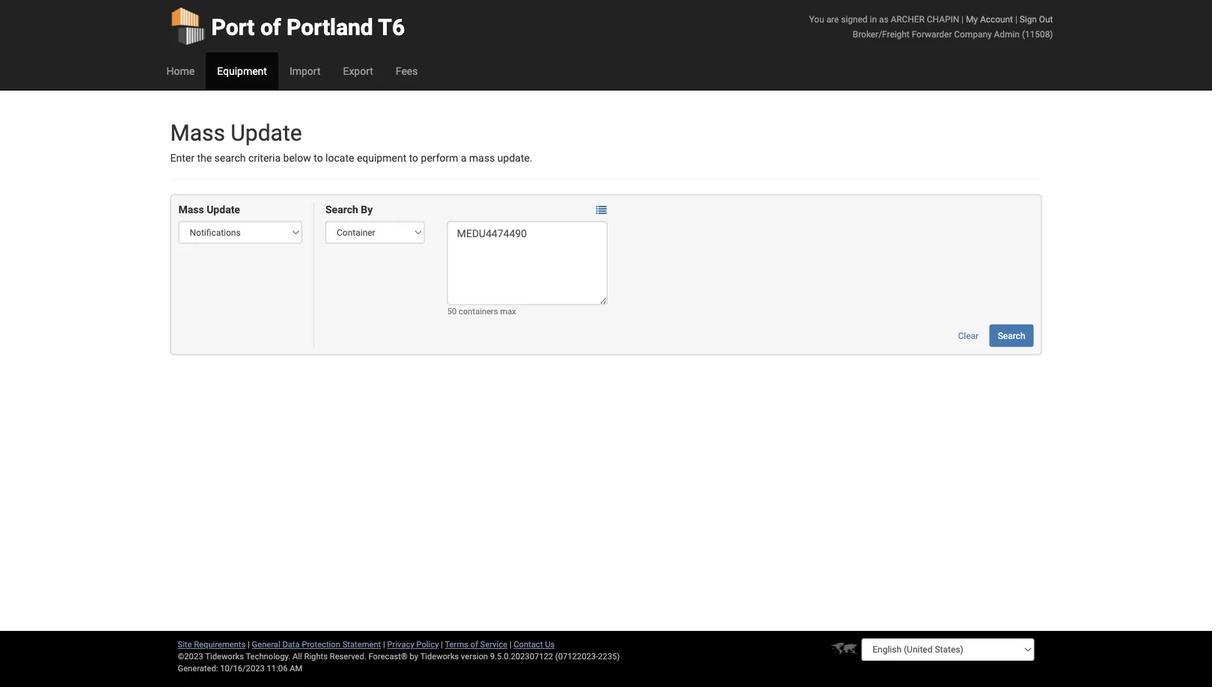 Task type: vqa. For each thing, say whether or not it's contained in the screenshot.
they
no



Task type: locate. For each thing, give the bounding box(es) containing it.
1 vertical spatial search
[[998, 330, 1026, 341]]

search
[[326, 204, 358, 216], [998, 330, 1026, 341]]

update down search
[[207, 204, 240, 216]]

you
[[810, 14, 825, 24]]

locate
[[326, 152, 354, 164]]

clear button
[[950, 324, 987, 347]]

of inside site requirements | general data protection statement | privacy policy | terms of service | contact us ©2023 tideworks technology. all rights reserved. forecast® by tideworks version 9.5.0.202307122 (07122023-2235) generated: 10/16/2023 11:06 am
[[471, 640, 478, 649]]

| left the general
[[248, 640, 250, 649]]

to left perform
[[409, 152, 418, 164]]

show list image
[[596, 205, 607, 215]]

1 horizontal spatial to
[[409, 152, 418, 164]]

50
[[447, 306, 457, 316]]

containers
[[459, 306, 498, 316]]

0 vertical spatial update
[[231, 119, 302, 146]]

of right port at the top left of page
[[260, 14, 281, 40]]

company
[[955, 29, 992, 39]]

search button
[[990, 324, 1034, 347]]

perform
[[421, 152, 458, 164]]

max
[[500, 306, 516, 316]]

to
[[314, 152, 323, 164], [409, 152, 418, 164]]

reserved.
[[330, 652, 367, 661]]

are
[[827, 14, 839, 24]]

mass
[[170, 119, 225, 146], [179, 204, 204, 216]]

import button
[[278, 52, 332, 90]]

equipment
[[357, 152, 407, 164]]

generated:
[[178, 664, 218, 673]]

port of portland t6 link
[[170, 0, 405, 52]]

port
[[211, 14, 255, 40]]

| up 9.5.0.202307122
[[510, 640, 512, 649]]

forecast®
[[369, 652, 408, 661]]

broker/freight
[[853, 29, 910, 39]]

|
[[962, 14, 964, 24], [1016, 14, 1018, 24], [248, 640, 250, 649], [383, 640, 385, 649], [441, 640, 443, 649], [510, 640, 512, 649]]

version
[[461, 652, 488, 661]]

all
[[293, 652, 302, 661]]

None text field
[[447, 221, 608, 305]]

0 vertical spatial mass
[[170, 119, 225, 146]]

site requirements link
[[178, 640, 246, 649]]

mass update
[[179, 204, 240, 216]]

0 horizontal spatial of
[[260, 14, 281, 40]]

1 vertical spatial mass
[[179, 204, 204, 216]]

equipment
[[217, 65, 267, 77]]

update inside mass update enter the search criteria below to locate equipment to perform a mass update.
[[231, 119, 302, 146]]

privacy policy link
[[387, 640, 439, 649]]

signed
[[841, 14, 868, 24]]

update up criteria
[[231, 119, 302, 146]]

you are signed in as archer chapin | my account | sign out broker/freight forwarder company admin (11508)
[[810, 14, 1053, 39]]

update
[[231, 119, 302, 146], [207, 204, 240, 216]]

a
[[461, 152, 467, 164]]

of
[[260, 14, 281, 40], [471, 640, 478, 649]]

update for mass update enter the search criteria below to locate equipment to perform a mass update.
[[231, 119, 302, 146]]

mass down the enter
[[179, 204, 204, 216]]

mass inside mass update enter the search criteria below to locate equipment to perform a mass update.
[[170, 119, 225, 146]]

statement
[[343, 640, 381, 649]]

site requirements | general data protection statement | privacy policy | terms of service | contact us ©2023 tideworks technology. all rights reserved. forecast® by tideworks version 9.5.0.202307122 (07122023-2235) generated: 10/16/2023 11:06 am
[[178, 640, 620, 673]]

mass up the
[[170, 119, 225, 146]]

chapin
[[927, 14, 960, 24]]

fees
[[396, 65, 418, 77]]

0 horizontal spatial to
[[314, 152, 323, 164]]

in
[[870, 14, 877, 24]]

rights
[[304, 652, 328, 661]]

the
[[197, 152, 212, 164]]

out
[[1040, 14, 1053, 24]]

update for mass update
[[207, 204, 240, 216]]

1 horizontal spatial of
[[471, 640, 478, 649]]

1 horizontal spatial search
[[998, 330, 1026, 341]]

am
[[290, 664, 303, 673]]

| up forecast®
[[383, 640, 385, 649]]

to right below at left top
[[314, 152, 323, 164]]

2 to from the left
[[409, 152, 418, 164]]

search inside button
[[998, 330, 1026, 341]]

forwarder
[[912, 29, 952, 39]]

0 horizontal spatial search
[[326, 204, 358, 216]]

account
[[980, 14, 1013, 24]]

0 vertical spatial search
[[326, 204, 358, 216]]

mass update enter the search criteria below to locate equipment to perform a mass update.
[[170, 119, 533, 164]]

1 vertical spatial update
[[207, 204, 240, 216]]

1 vertical spatial of
[[471, 640, 478, 649]]

search right clear
[[998, 330, 1026, 341]]

search for search
[[998, 330, 1026, 341]]

search left by
[[326, 204, 358, 216]]

of up version
[[471, 640, 478, 649]]



Task type: describe. For each thing, give the bounding box(es) containing it.
fees button
[[385, 52, 429, 90]]

admin
[[994, 29, 1020, 39]]

technology.
[[246, 652, 291, 661]]

archer
[[891, 14, 925, 24]]

enter
[[170, 152, 195, 164]]

t6
[[378, 14, 405, 40]]

below
[[283, 152, 311, 164]]

tideworks
[[420, 652, 459, 661]]

contact us link
[[514, 640, 555, 649]]

general
[[252, 640, 280, 649]]

search for search by
[[326, 204, 358, 216]]

mass for mass update
[[179, 204, 204, 216]]

by
[[410, 652, 418, 661]]

contact
[[514, 640, 543, 649]]

1 to from the left
[[314, 152, 323, 164]]

equipment button
[[206, 52, 278, 90]]

general data protection statement link
[[252, 640, 381, 649]]

us
[[545, 640, 555, 649]]

mass for mass update enter the search criteria below to locate equipment to perform a mass update.
[[170, 119, 225, 146]]

terms
[[445, 640, 469, 649]]

update.
[[498, 152, 533, 164]]

criteria
[[248, 152, 281, 164]]

as
[[879, 14, 889, 24]]

| left the my
[[962, 14, 964, 24]]

home
[[167, 65, 195, 77]]

clear
[[958, 330, 979, 341]]

sign
[[1020, 14, 1037, 24]]

(07122023-
[[555, 652, 598, 661]]

service
[[480, 640, 508, 649]]

©2023 tideworks
[[178, 652, 244, 661]]

11:06
[[267, 664, 288, 673]]

import
[[290, 65, 321, 77]]

my account link
[[966, 14, 1013, 24]]

home button
[[155, 52, 206, 90]]

10/16/2023
[[220, 664, 265, 673]]

by
[[361, 204, 373, 216]]

sign out link
[[1020, 14, 1053, 24]]

port of portland t6
[[211, 14, 405, 40]]

privacy
[[387, 640, 414, 649]]

search by
[[326, 204, 373, 216]]

policy
[[417, 640, 439, 649]]

export
[[343, 65, 373, 77]]

portland
[[287, 14, 373, 40]]

| up tideworks
[[441, 640, 443, 649]]

0 vertical spatial of
[[260, 14, 281, 40]]

requirements
[[194, 640, 246, 649]]

protection
[[302, 640, 340, 649]]

export button
[[332, 52, 385, 90]]

mass
[[469, 152, 495, 164]]

| left sign
[[1016, 14, 1018, 24]]

my
[[966, 14, 978, 24]]

data
[[282, 640, 300, 649]]

50 containers max
[[447, 306, 516, 316]]

site
[[178, 640, 192, 649]]

9.5.0.202307122
[[490, 652, 553, 661]]

search
[[214, 152, 246, 164]]

2235)
[[598, 652, 620, 661]]

(11508)
[[1022, 29, 1053, 39]]

terms of service link
[[445, 640, 508, 649]]



